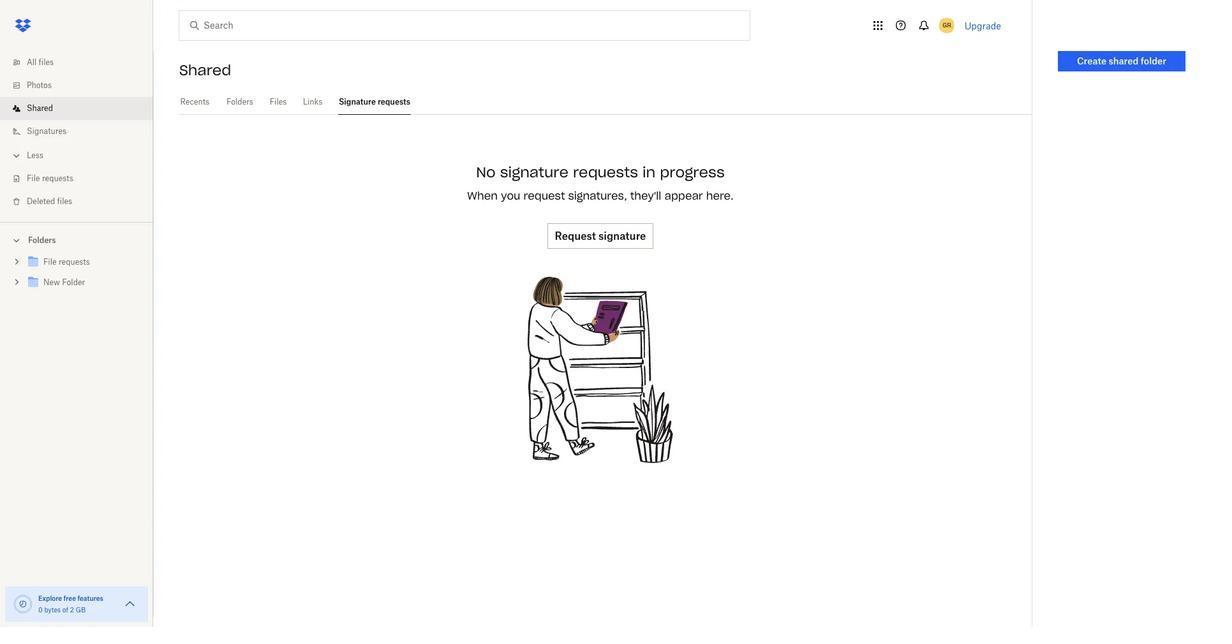 Task type: vqa. For each thing, say whether or not it's contained in the screenshot.
Folders inside tab list
yes



Task type: describe. For each thing, give the bounding box(es) containing it.
1 horizontal spatial file
[[43, 257, 57, 267]]

photos link
[[10, 74, 153, 97]]

in
[[643, 163, 656, 181]]

folders inside button
[[28, 236, 56, 245]]

gb
[[76, 607, 86, 614]]

0
[[38, 607, 43, 614]]

signature for no
[[500, 163, 569, 181]]

photos
[[27, 80, 52, 90]]

files
[[270, 97, 287, 107]]

features
[[78, 595, 103, 603]]

progress
[[660, 163, 725, 181]]

signatures link
[[10, 120, 153, 143]]

all files
[[27, 57, 54, 67]]

gr button
[[937, 15, 957, 36]]

you
[[501, 190, 521, 202]]

request signature button
[[547, 223, 654, 249]]

gr
[[943, 21, 952, 29]]

file requests inside group
[[43, 257, 90, 267]]

create
[[1078, 56, 1107, 66]]

quota usage element
[[13, 594, 33, 615]]

shared
[[1109, 56, 1139, 66]]

1 vertical spatial file requests link
[[26, 254, 143, 271]]

request
[[524, 190, 565, 202]]

deleted files link
[[10, 190, 153, 213]]

shared inside list item
[[27, 103, 53, 113]]

signature requests link
[[338, 89, 411, 113]]

0 vertical spatial folders
[[227, 97, 253, 107]]

create shared folder button
[[1059, 51, 1186, 72]]

recents link
[[179, 89, 211, 113]]

recents
[[180, 97, 210, 107]]

request signature
[[555, 230, 646, 243]]

signature for request
[[599, 230, 646, 243]]

illustration of an empty shelf image
[[505, 275, 697, 466]]

no signature requests in progress
[[476, 163, 725, 181]]

dropbox image
[[10, 13, 36, 38]]

requests up deleted files
[[42, 174, 73, 183]]

here.
[[707, 190, 734, 202]]

all
[[27, 57, 37, 67]]

less image
[[10, 149, 23, 162]]

requests up when you request signatures, they'll appear here.
[[573, 163, 638, 181]]

signatures,
[[569, 190, 627, 202]]

group containing file requests
[[0, 250, 153, 303]]

new folder link
[[26, 275, 143, 292]]

new folder
[[43, 278, 85, 287]]



Task type: locate. For each thing, give the bounding box(es) containing it.
0 vertical spatial file requests link
[[10, 167, 153, 190]]

of
[[62, 607, 68, 614]]

1 horizontal spatial signature
[[599, 230, 646, 243]]

requests right signature
[[378, 97, 411, 107]]

folders button
[[0, 230, 153, 250]]

signature
[[500, 163, 569, 181], [599, 230, 646, 243]]

0 vertical spatial shared
[[179, 61, 231, 79]]

signature down when you request signatures, they'll appear here.
[[599, 230, 646, 243]]

1 horizontal spatial shared
[[179, 61, 231, 79]]

folders left files
[[227, 97, 253, 107]]

1 horizontal spatial files
[[57, 197, 72, 206]]

0 vertical spatial signature
[[500, 163, 569, 181]]

files for deleted files
[[57, 197, 72, 206]]

1 vertical spatial shared
[[27, 103, 53, 113]]

folder
[[1141, 56, 1167, 66]]

request
[[555, 230, 596, 243]]

file requests link up deleted files
[[10, 167, 153, 190]]

1 vertical spatial signature
[[599, 230, 646, 243]]

new
[[43, 278, 60, 287]]

links
[[303, 97, 323, 107]]

0 vertical spatial files
[[39, 57, 54, 67]]

1 vertical spatial file
[[43, 257, 57, 267]]

explore
[[38, 595, 62, 603]]

file requests up new folder
[[43, 257, 90, 267]]

signature up request
[[500, 163, 569, 181]]

0 horizontal spatial files
[[39, 57, 54, 67]]

file
[[27, 174, 40, 183], [43, 257, 57, 267]]

0 horizontal spatial file
[[27, 174, 40, 183]]

shared up recents link
[[179, 61, 231, 79]]

signature inside button
[[599, 230, 646, 243]]

0 horizontal spatial folders
[[28, 236, 56, 245]]

folders
[[227, 97, 253, 107], [28, 236, 56, 245]]

0 vertical spatial file
[[27, 174, 40, 183]]

shared down photos
[[27, 103, 53, 113]]

group
[[0, 250, 153, 303]]

they'll
[[631, 190, 662, 202]]

when you request signatures, they'll appear here.
[[468, 190, 734, 202]]

file requests link up 'new folder' link at the left of the page
[[26, 254, 143, 271]]

list
[[0, 43, 153, 222]]

file up new
[[43, 257, 57, 267]]

1 horizontal spatial folders
[[227, 97, 253, 107]]

signature
[[339, 97, 376, 107]]

requests
[[378, 97, 411, 107], [573, 163, 638, 181], [42, 174, 73, 183], [59, 257, 90, 267]]

0 horizontal spatial shared
[[27, 103, 53, 113]]

folder
[[62, 278, 85, 287]]

deleted
[[27, 197, 55, 206]]

shared list item
[[0, 97, 153, 120]]

0 vertical spatial file requests
[[27, 174, 73, 183]]

free
[[64, 595, 76, 603]]

2
[[70, 607, 74, 614]]

folders link
[[226, 89, 254, 113]]

files link
[[269, 89, 287, 113]]

1 vertical spatial file requests
[[43, 257, 90, 267]]

no
[[476, 163, 496, 181]]

file down less
[[27, 174, 40, 183]]

all files link
[[10, 51, 153, 74]]

explore free features 0 bytes of 2 gb
[[38, 595, 103, 614]]

Search text field
[[204, 19, 724, 33]]

requests up folder
[[59, 257, 90, 267]]

upgrade link
[[965, 20, 1002, 31]]

tab list containing recents
[[179, 89, 1032, 115]]

file requests
[[27, 174, 73, 183], [43, 257, 90, 267]]

files right "deleted"
[[57, 197, 72, 206]]

signature requests
[[339, 97, 411, 107]]

1 vertical spatial files
[[57, 197, 72, 206]]

bytes
[[44, 607, 61, 614]]

files
[[39, 57, 54, 67], [57, 197, 72, 206]]

0 horizontal spatial signature
[[500, 163, 569, 181]]

file requests up deleted files
[[27, 174, 73, 183]]

upgrade
[[965, 20, 1002, 31]]

when
[[468, 190, 498, 202]]

list containing all files
[[0, 43, 153, 222]]

files right all
[[39, 57, 54, 67]]

links link
[[303, 89, 323, 113]]

file requests link
[[10, 167, 153, 190], [26, 254, 143, 271]]

shared
[[179, 61, 231, 79], [27, 103, 53, 113]]

1 vertical spatial folders
[[28, 236, 56, 245]]

files for all files
[[39, 57, 54, 67]]

folders down "deleted"
[[28, 236, 56, 245]]

less
[[27, 151, 43, 160]]

create shared folder
[[1078, 56, 1167, 66]]

deleted files
[[27, 197, 72, 206]]

appear
[[665, 190, 703, 202]]

tab list
[[179, 89, 1032, 115]]

signatures
[[27, 126, 66, 136]]

requests inside tab list
[[378, 97, 411, 107]]

shared link
[[10, 97, 153, 120]]



